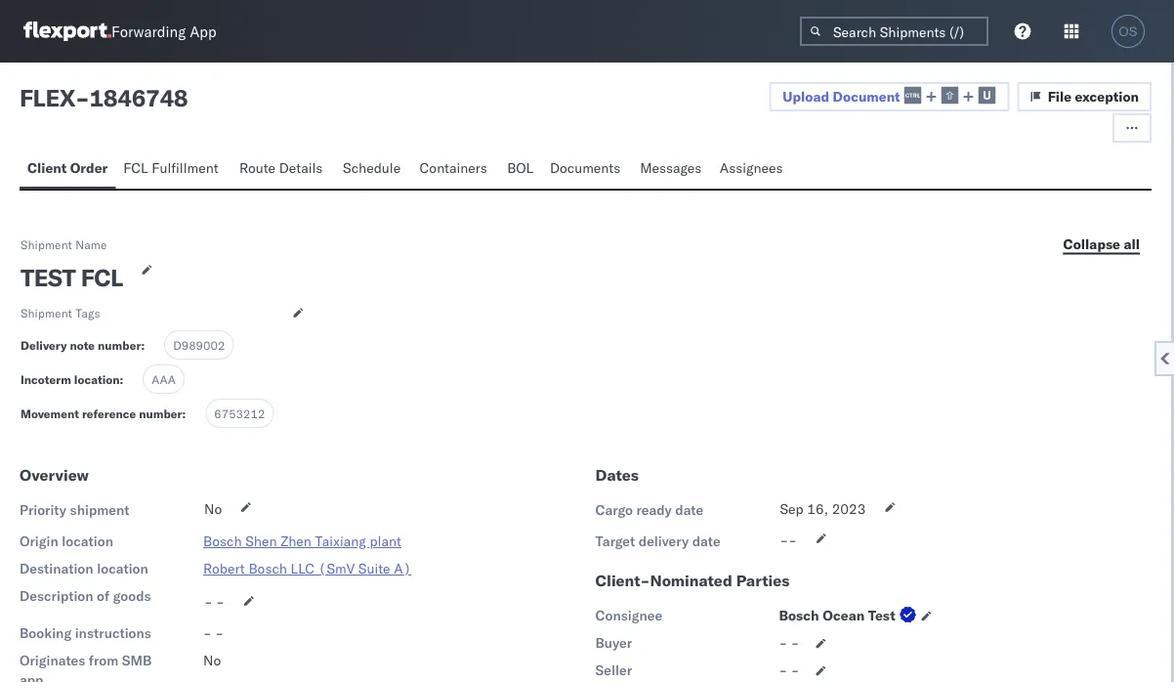 Task type: vqa. For each thing, say whether or not it's contained in the screenshot.
feb 21, 2023 daniel ackley associated with Air Waybill
no



Task type: describe. For each thing, give the bounding box(es) containing it.
origin
[[20, 533, 58, 550]]

d989002
[[173, 338, 225, 352]]

llc
[[291, 560, 315, 577]]

- - for description of goods
[[204, 593, 225, 610]]

- - for buyer
[[780, 634, 800, 652]]

bol button
[[500, 151, 542, 189]]

destination location
[[20, 560, 148, 577]]

os
[[1120, 24, 1138, 39]]

0 horizontal spatial :
[[120, 372, 123, 387]]

: for note
[[141, 338, 145, 353]]

1 vertical spatial no
[[203, 652, 221, 669]]

fcl fulfillment button
[[116, 151, 232, 189]]

taixiang
[[315, 533, 366, 550]]

bosch shen zhen taixiang plant link
[[203, 533, 402, 550]]

- - for seller
[[780, 662, 800, 679]]

schedule button
[[335, 151, 412, 189]]

1846748
[[89, 83, 188, 112]]

instructions
[[75, 625, 151, 642]]

16,
[[808, 500, 829, 518]]

assignees button
[[712, 151, 795, 189]]

incoterm location :
[[21, 372, 123, 387]]

schedule
[[343, 159, 401, 176]]

robert
[[203, 560, 245, 577]]

bosch for bosch shen zhen taixiang plant
[[203, 533, 242, 550]]

order
[[70, 159, 108, 176]]

sep 16, 2023
[[781, 500, 866, 518]]

app
[[190, 22, 217, 41]]

aaa
[[152, 372, 176, 387]]

incoterm
[[21, 372, 71, 387]]

priority
[[20, 501, 66, 519]]

shipment for shipment tags
[[21, 305, 72, 320]]

cargo
[[596, 501, 633, 519]]

forwarding
[[111, 22, 186, 41]]

file
[[1049, 88, 1072, 105]]

flex - 1846748
[[20, 83, 188, 112]]

shipment
[[70, 501, 129, 519]]

test
[[869, 607, 896, 624]]

number for movement reference number
[[139, 407, 182, 421]]

location for origin location
[[62, 533, 113, 550]]

upload document
[[783, 88, 901, 105]]

cargo ready date
[[596, 501, 704, 519]]

description of goods
[[20, 587, 151, 605]]

from
[[89, 652, 119, 669]]

bosch shen zhen taixiang plant
[[203, 533, 402, 550]]

parties
[[737, 571, 790, 590]]

shipment name
[[21, 237, 107, 252]]

client order button
[[20, 151, 116, 189]]

shen
[[246, 533, 277, 550]]

description
[[20, 587, 93, 605]]

number for delivery note number
[[98, 338, 141, 353]]

originates
[[20, 652, 85, 669]]

upload
[[783, 88, 830, 105]]

target delivery date
[[596, 533, 721, 550]]

goods
[[113, 587, 151, 605]]

app
[[20, 672, 43, 682]]

client
[[27, 159, 67, 176]]

date for cargo ready date
[[676, 501, 704, 519]]

originates from smb app
[[20, 652, 152, 682]]

details
[[279, 159, 323, 176]]

sep
[[781, 500, 804, 518]]

date for target delivery date
[[693, 533, 721, 550]]

priority shipment
[[20, 501, 129, 519]]

a)
[[394, 560, 412, 577]]

route details button
[[232, 151, 335, 189]]

6753212
[[214, 406, 265, 421]]

forwarding app
[[111, 22, 217, 41]]

consignee
[[596, 607, 663, 624]]

booking instructions
[[20, 625, 151, 642]]

name
[[75, 237, 107, 252]]

bosch ocean test
[[780, 607, 896, 624]]

flex
[[20, 83, 75, 112]]

documents
[[550, 159, 621, 176]]



Task type: locate. For each thing, give the bounding box(es) containing it.
:
[[141, 338, 145, 353], [120, 372, 123, 387], [182, 407, 186, 421]]

forwarding app link
[[23, 22, 217, 41]]

0 vertical spatial no
[[204, 500, 222, 518]]

2 vertical spatial location
[[97, 560, 148, 577]]

1 shipment from the top
[[21, 237, 72, 252]]

0 vertical spatial location
[[74, 372, 120, 387]]

delivery
[[21, 338, 67, 353]]

(smv
[[318, 560, 355, 577]]

2 vertical spatial :
[[182, 407, 186, 421]]

movement
[[21, 407, 79, 421]]

shipment tags
[[21, 305, 100, 320]]

: left d989002
[[141, 338, 145, 353]]

0 horizontal spatial fcl
[[81, 263, 123, 292]]

no up robert
[[204, 500, 222, 518]]

no right smb
[[203, 652, 221, 669]]

date
[[676, 501, 704, 519], [693, 533, 721, 550]]

1 vertical spatial date
[[693, 533, 721, 550]]

delivery note number :
[[21, 338, 145, 353]]

0 vertical spatial :
[[141, 338, 145, 353]]

client order
[[27, 159, 108, 176]]

2 horizontal spatial :
[[182, 407, 186, 421]]

1 vertical spatial :
[[120, 372, 123, 387]]

dates
[[596, 465, 639, 485]]

0 vertical spatial number
[[98, 338, 141, 353]]

messages button
[[633, 151, 712, 189]]

client-
[[596, 571, 650, 590]]

movement reference number :
[[21, 407, 186, 421]]

nominated
[[650, 571, 733, 590]]

--
[[781, 532, 798, 549]]

messages
[[640, 159, 702, 176]]

bosch down shen
[[249, 560, 287, 577]]

bosch for bosch ocean test
[[780, 607, 820, 624]]

documents button
[[542, 151, 633, 189]]

0 vertical spatial bosch
[[203, 533, 242, 550]]

route
[[239, 159, 276, 176]]

0 vertical spatial fcl
[[123, 159, 148, 176]]

2 shipment from the top
[[21, 305, 72, 320]]

robert bosch llc (smv suite a) link
[[203, 560, 412, 577]]

shipment for shipment name
[[21, 237, 72, 252]]

0 vertical spatial shipment
[[21, 237, 72, 252]]

containers
[[420, 159, 488, 176]]

ready
[[637, 501, 672, 519]]

fcl inside button
[[123, 159, 148, 176]]

delivery
[[639, 533, 689, 550]]

file exception
[[1049, 88, 1140, 105]]

upload document button
[[770, 82, 1010, 111]]

location for incoterm location :
[[74, 372, 120, 387]]

location up destination location
[[62, 533, 113, 550]]

fcl down name
[[81, 263, 123, 292]]

test fcl
[[21, 263, 123, 292]]

2 vertical spatial bosch
[[780, 607, 820, 624]]

overview
[[20, 465, 89, 485]]

Search Shipments (/) text field
[[801, 17, 989, 46]]

0 horizontal spatial bosch
[[203, 533, 242, 550]]

1 vertical spatial location
[[62, 533, 113, 550]]

location up goods
[[97, 560, 148, 577]]

1 horizontal spatial :
[[141, 338, 145, 353]]

test
[[21, 263, 76, 292]]

seller
[[596, 662, 632, 679]]

destination
[[20, 560, 93, 577]]

document
[[833, 88, 901, 105]]

ocean
[[823, 607, 865, 624]]

-
[[75, 83, 89, 112], [781, 532, 789, 549], [789, 532, 798, 549], [204, 593, 213, 610], [216, 593, 225, 610], [203, 625, 212, 642], [215, 625, 224, 642], [780, 634, 788, 652], [792, 634, 800, 652], [780, 662, 788, 679], [792, 662, 800, 679]]

collapse all
[[1064, 235, 1141, 252]]

bol
[[507, 159, 534, 176]]

flexport. image
[[23, 22, 111, 41]]

route details
[[239, 159, 323, 176]]

zhen
[[281, 533, 312, 550]]

1 vertical spatial shipment
[[21, 305, 72, 320]]

of
[[97, 587, 110, 605]]

shipment up delivery
[[21, 305, 72, 320]]

bosch left 'ocean'
[[780, 607, 820, 624]]

bosch up robert
[[203, 533, 242, 550]]

fcl
[[123, 159, 148, 176], [81, 263, 123, 292]]

number down aaa
[[139, 407, 182, 421]]

1 vertical spatial number
[[139, 407, 182, 421]]

location for destination location
[[97, 560, 148, 577]]

: for reference
[[182, 407, 186, 421]]

1 horizontal spatial bosch
[[249, 560, 287, 577]]

1 vertical spatial bosch
[[249, 560, 287, 577]]

shipment up test
[[21, 237, 72, 252]]

location
[[74, 372, 120, 387], [62, 533, 113, 550], [97, 560, 148, 577]]

target
[[596, 533, 636, 550]]

assignees
[[720, 159, 783, 176]]

fcl right order
[[123, 159, 148, 176]]

2 horizontal spatial bosch
[[780, 607, 820, 624]]

tags
[[75, 305, 100, 320]]

booking
[[20, 625, 72, 642]]

1 vertical spatial fcl
[[81, 263, 123, 292]]

0 vertical spatial date
[[676, 501, 704, 519]]

file exception button
[[1018, 82, 1152, 111], [1018, 82, 1152, 111]]

robert bosch llc (smv suite a)
[[203, 560, 412, 577]]

2023
[[833, 500, 866, 518]]

fulfillment
[[152, 159, 219, 176]]

containers button
[[412, 151, 500, 189]]

buyer
[[596, 634, 633, 652]]

suite
[[359, 560, 391, 577]]

collapse all button
[[1052, 230, 1152, 259]]

origin location
[[20, 533, 113, 550]]

- -
[[204, 593, 225, 610], [203, 625, 224, 642], [780, 634, 800, 652], [780, 662, 800, 679]]

: left 6753212
[[182, 407, 186, 421]]

: up the reference
[[120, 372, 123, 387]]

bosch
[[203, 533, 242, 550], [249, 560, 287, 577], [780, 607, 820, 624]]

1 horizontal spatial fcl
[[123, 159, 148, 176]]

fcl fulfillment
[[123, 159, 219, 176]]

client-nominated parties
[[596, 571, 790, 590]]

no
[[204, 500, 222, 518], [203, 652, 221, 669]]

date right the ready
[[676, 501, 704, 519]]

number right note
[[98, 338, 141, 353]]

location up movement reference number :
[[74, 372, 120, 387]]

number
[[98, 338, 141, 353], [139, 407, 182, 421]]

plant
[[370, 533, 402, 550]]

date up client-nominated parties
[[693, 533, 721, 550]]



